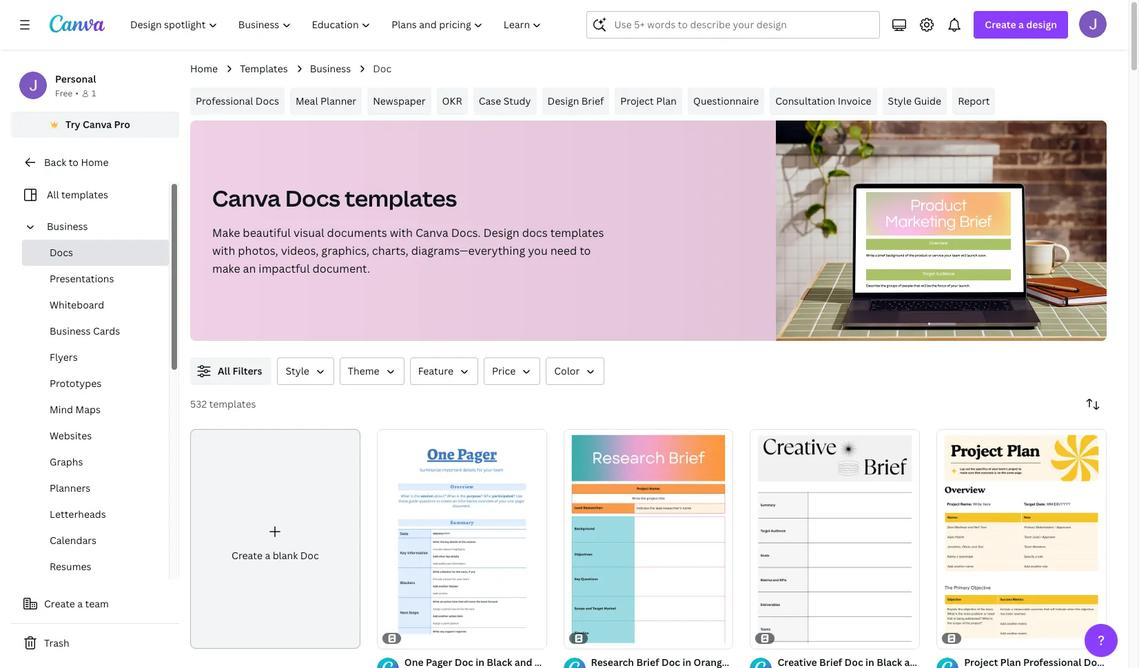 Task type: locate. For each thing, give the bounding box(es) containing it.
2 vertical spatial create
[[44, 598, 75, 611]]

to right need
[[580, 243, 591, 258]]

0 vertical spatial create
[[985, 18, 1016, 31]]

canva right try
[[83, 118, 112, 131]]

canva inside button
[[83, 118, 112, 131]]

whiteboard
[[50, 298, 104, 312]]

create a blank doc link
[[190, 429, 360, 650]]

2 horizontal spatial create
[[985, 18, 1016, 31]]

guide
[[914, 94, 942, 108]]

0 vertical spatial a
[[1019, 18, 1024, 31]]

0 horizontal spatial with
[[212, 243, 235, 258]]

1 vertical spatial all
[[218, 365, 230, 378]]

presentations link
[[22, 266, 169, 292]]

create a design
[[985, 18, 1057, 31]]

style for style
[[286, 365, 309, 378]]

business up meal planner
[[310, 62, 351, 75]]

doc right blank
[[300, 549, 319, 562]]

canva left docs.
[[416, 225, 449, 241]]

all filters
[[218, 365, 262, 378]]

templates
[[345, 183, 457, 213], [61, 188, 108, 201], [550, 225, 604, 241], [209, 398, 256, 411]]

1 horizontal spatial create
[[232, 549, 263, 562]]

business up flyers
[[50, 325, 91, 338]]

prototypes link
[[22, 371, 169, 397]]

canva
[[83, 118, 112, 131], [212, 183, 281, 213], [416, 225, 449, 241]]

create a blank doc
[[232, 549, 319, 562]]

a inside dropdown button
[[1019, 18, 1024, 31]]

create a design button
[[974, 11, 1068, 39]]

1 vertical spatial canva
[[212, 183, 281, 213]]

2 vertical spatial canva
[[416, 225, 449, 241]]

professional
[[196, 94, 253, 108]]

0 vertical spatial business
[[310, 62, 351, 75]]

docs down templates link
[[256, 94, 279, 108]]

back
[[44, 156, 66, 169]]

create for create a team
[[44, 598, 75, 611]]

calendars
[[50, 534, 97, 547]]

business cards link
[[22, 318, 169, 345]]

templates
[[240, 62, 288, 75]]

all for all templates
[[47, 188, 59, 201]]

0 vertical spatial docs
[[256, 94, 279, 108]]

1 horizontal spatial all
[[218, 365, 230, 378]]

create inside button
[[44, 598, 75, 611]]

business link down all templates link
[[41, 214, 161, 240]]

all inside all templates link
[[47, 188, 59, 201]]

invoice
[[838, 94, 872, 108]]

1 horizontal spatial to
[[580, 243, 591, 258]]

1 horizontal spatial with
[[390, 225, 413, 241]]

planners
[[50, 482, 90, 495]]

consultation invoice
[[776, 94, 872, 108]]

1 horizontal spatial a
[[265, 549, 270, 562]]

1 vertical spatial doc
[[300, 549, 319, 562]]

letterheads
[[50, 508, 106, 521]]

newspaper link
[[368, 88, 431, 115]]

1 vertical spatial a
[[265, 549, 270, 562]]

design left brief
[[548, 94, 579, 108]]

resumes link
[[22, 554, 169, 580]]

0 horizontal spatial to
[[69, 156, 79, 169]]

2 vertical spatial business
[[50, 325, 91, 338]]

home up professional
[[190, 62, 218, 75]]

1 vertical spatial home
[[81, 156, 109, 169]]

jacob simon image
[[1079, 10, 1107, 38]]

1 vertical spatial style
[[286, 365, 309, 378]]

business link up meal planner
[[310, 61, 351, 77]]

a inside button
[[77, 598, 83, 611]]

2 vertical spatial a
[[77, 598, 83, 611]]

doc up newspaper
[[373, 62, 392, 75]]

docs up presentations
[[50, 246, 73, 259]]

1 vertical spatial design
[[483, 225, 520, 241]]

study
[[504, 94, 531, 108]]

filters
[[233, 365, 262, 378]]

templates down back to home
[[61, 188, 108, 201]]

all
[[47, 188, 59, 201], [218, 365, 230, 378]]

professional docs link
[[190, 88, 285, 115]]

0 vertical spatial all
[[47, 188, 59, 201]]

a left design
[[1019, 18, 1024, 31]]

1 horizontal spatial style
[[888, 94, 912, 108]]

all down back
[[47, 188, 59, 201]]

2 horizontal spatial canva
[[416, 225, 449, 241]]

design
[[548, 94, 579, 108], [483, 225, 520, 241]]

templates up need
[[550, 225, 604, 241]]

all templates
[[47, 188, 108, 201]]

1 horizontal spatial docs
[[256, 94, 279, 108]]

creative brief doc in black and white grey editorial style image
[[750, 429, 920, 650]]

1 vertical spatial create
[[232, 549, 263, 562]]

2 horizontal spatial a
[[1019, 18, 1024, 31]]

business for the topmost business link
[[310, 62, 351, 75]]

try
[[66, 118, 80, 131]]

whiteboard link
[[22, 292, 169, 318]]

graphs
[[50, 456, 83, 469]]

photos,
[[238, 243, 278, 258]]

0 horizontal spatial docs
[[50, 246, 73, 259]]

all left filters
[[218, 365, 230, 378]]

a left blank
[[265, 549, 270, 562]]

personal
[[55, 72, 96, 85]]

design left docs
[[483, 225, 520, 241]]

visual
[[294, 225, 324, 241]]

canva inside the make beautiful visual documents with canva docs. design docs templates with photos, videos, graphics, charts, diagrams—everything you need to make an impactful document.
[[416, 225, 449, 241]]

case
[[479, 94, 501, 108]]

okr link
[[437, 88, 468, 115]]

style right filters
[[286, 365, 309, 378]]

docs up visual
[[285, 183, 340, 213]]

mind maps link
[[22, 397, 169, 423]]

business link
[[310, 61, 351, 77], [41, 214, 161, 240]]

theme
[[348, 365, 380, 378]]

1 horizontal spatial business link
[[310, 61, 351, 77]]

meal
[[296, 94, 318, 108]]

create left "team"
[[44, 598, 75, 611]]

all inside all filters button
[[218, 365, 230, 378]]

0 vertical spatial design
[[548, 94, 579, 108]]

0 horizontal spatial a
[[77, 598, 83, 611]]

templates link
[[240, 61, 288, 77]]

create left blank
[[232, 549, 263, 562]]

532
[[190, 398, 207, 411]]

canva up beautiful on the top
[[212, 183, 281, 213]]

try canva pro button
[[11, 112, 179, 138]]

create
[[985, 18, 1016, 31], [232, 549, 263, 562], [44, 598, 75, 611]]

meal planner
[[296, 94, 356, 108]]

a left "team"
[[77, 598, 83, 611]]

maps
[[75, 403, 101, 416]]

create a team
[[44, 598, 109, 611]]

business
[[310, 62, 351, 75], [47, 220, 88, 233], [50, 325, 91, 338]]

1 vertical spatial business
[[47, 220, 88, 233]]

0 horizontal spatial design
[[483, 225, 520, 241]]

0 vertical spatial style
[[888, 94, 912, 108]]

with down make
[[212, 243, 235, 258]]

1 vertical spatial to
[[580, 243, 591, 258]]

0 vertical spatial canva
[[83, 118, 112, 131]]

free
[[55, 88, 73, 99]]

0 horizontal spatial all
[[47, 188, 59, 201]]

all for all filters
[[218, 365, 230, 378]]

back to home link
[[11, 149, 179, 176]]

0 horizontal spatial create
[[44, 598, 75, 611]]

to right back
[[69, 156, 79, 169]]

532 templates
[[190, 398, 256, 411]]

beautiful
[[243, 225, 291, 241]]

graphs link
[[22, 449, 169, 476]]

style inside "button"
[[286, 365, 309, 378]]

home up all templates link
[[81, 156, 109, 169]]

2 horizontal spatial docs
[[285, 183, 340, 213]]

create inside dropdown button
[[985, 18, 1016, 31]]

with
[[390, 225, 413, 241], [212, 243, 235, 258]]

a for design
[[1019, 18, 1024, 31]]

with up charts,
[[390, 225, 413, 241]]

1 vertical spatial docs
[[285, 183, 340, 213]]

a for blank
[[265, 549, 270, 562]]

business down all templates at the left top of page
[[47, 220, 88, 233]]

1 horizontal spatial doc
[[373, 62, 392, 75]]

1 vertical spatial business link
[[41, 214, 161, 240]]

style left guide
[[888, 94, 912, 108]]

feature button
[[410, 358, 478, 385]]

meal planner link
[[290, 88, 362, 115]]

create left design
[[985, 18, 1016, 31]]

None search field
[[587, 11, 880, 39]]

1 horizontal spatial home
[[190, 62, 218, 75]]

need
[[550, 243, 577, 258]]

docs
[[256, 94, 279, 108], [285, 183, 340, 213], [50, 246, 73, 259]]

create for create a blank doc
[[232, 549, 263, 562]]

0 vertical spatial doc
[[373, 62, 392, 75]]

one pager doc in black and white blue light blue classic professional style image
[[377, 429, 547, 650]]

home
[[190, 62, 218, 75], [81, 156, 109, 169]]

0 horizontal spatial canva
[[83, 118, 112, 131]]

style for style guide
[[888, 94, 912, 108]]

0 horizontal spatial style
[[286, 365, 309, 378]]



Task type: vqa. For each thing, say whether or not it's contained in the screenshot.
Mr. to the middle
no



Task type: describe. For each thing, give the bounding box(es) containing it.
make
[[212, 261, 240, 276]]

style guide
[[888, 94, 942, 108]]

cards
[[93, 325, 120, 338]]

color button
[[546, 358, 605, 385]]

design brief link
[[542, 88, 610, 115]]

create a team button
[[11, 591, 179, 618]]

theme button
[[340, 358, 404, 385]]

make
[[212, 225, 240, 241]]

business cards
[[50, 325, 120, 338]]

mind maps
[[50, 403, 101, 416]]

brief
[[582, 94, 604, 108]]

project plan
[[621, 94, 677, 108]]

you
[[528, 243, 548, 258]]

business inside 'link'
[[50, 325, 91, 338]]

graphics,
[[321, 243, 369, 258]]

a for team
[[77, 598, 83, 611]]

trash link
[[11, 630, 179, 658]]

websites
[[50, 429, 92, 443]]

2 vertical spatial docs
[[50, 246, 73, 259]]

design inside the make beautiful visual documents with canva docs. design docs templates with photos, videos, graphics, charts, diagrams—everything you need to make an impactful document.
[[483, 225, 520, 241]]

make beautiful visual documents with canva docs. design docs templates with photos, videos, graphics, charts, diagrams—everything you need to make an impactful document.
[[212, 225, 604, 276]]

try canva pro
[[66, 118, 130, 131]]

consultation invoice link
[[770, 88, 877, 115]]

questionnaire link
[[688, 88, 765, 115]]

design
[[1027, 18, 1057, 31]]

design brief
[[548, 94, 604, 108]]

1 horizontal spatial design
[[548, 94, 579, 108]]

project
[[621, 94, 654, 108]]

document.
[[313, 261, 370, 276]]

docs for canva
[[285, 183, 340, 213]]

0 horizontal spatial home
[[81, 156, 109, 169]]

to inside the make beautiful visual documents with canva docs. design docs templates with photos, videos, graphics, charts, diagrams—everything you need to make an impactful document.
[[580, 243, 591, 258]]

pro
[[114, 118, 130, 131]]

templates inside the make beautiful visual documents with canva docs. design docs templates with photos, videos, graphics, charts, diagrams—everything you need to make an impactful document.
[[550, 225, 604, 241]]

report link
[[953, 88, 996, 115]]

research brief doc in orange teal pink soft pastels style image
[[564, 429, 734, 650]]

templates up the make beautiful visual documents with canva docs. design docs templates with photos, videos, graphics, charts, diagrams—everything you need to make an impactful document. on the top of page
[[345, 183, 457, 213]]

0 vertical spatial with
[[390, 225, 413, 241]]

planner
[[320, 94, 356, 108]]

presentations
[[50, 272, 114, 285]]

create for create a design
[[985, 18, 1016, 31]]

free •
[[55, 88, 79, 99]]

all templates link
[[19, 182, 161, 208]]

Search search field
[[614, 12, 871, 38]]

questionnaire
[[693, 94, 759, 108]]

blank
[[273, 549, 298, 562]]

0 vertical spatial business link
[[310, 61, 351, 77]]

create a blank doc element
[[190, 429, 360, 650]]

1
[[92, 88, 96, 99]]

templates down all filters button
[[209, 398, 256, 411]]

canva docs templates
[[212, 183, 457, 213]]

charts,
[[372, 243, 409, 258]]

1 vertical spatial with
[[212, 243, 235, 258]]

diagrams—everything
[[411, 243, 525, 258]]

videos,
[[281, 243, 319, 258]]

case study
[[479, 94, 531, 108]]

documents
[[327, 225, 387, 241]]

feature
[[418, 365, 454, 378]]

•
[[75, 88, 79, 99]]

websites link
[[22, 423, 169, 449]]

okr
[[442, 94, 462, 108]]

project plan link
[[615, 88, 682, 115]]

letterheads link
[[22, 502, 169, 528]]

an
[[243, 261, 256, 276]]

impactful
[[259, 261, 310, 276]]

0 vertical spatial home
[[190, 62, 218, 75]]

all filters button
[[190, 358, 272, 385]]

0 vertical spatial to
[[69, 156, 79, 169]]

calendars link
[[22, 528, 169, 554]]

docs
[[522, 225, 548, 241]]

planners link
[[22, 476, 169, 502]]

0 horizontal spatial doc
[[300, 549, 319, 562]]

newspaper
[[373, 94, 426, 108]]

1 horizontal spatial canva
[[212, 183, 281, 213]]

top level navigation element
[[121, 11, 554, 39]]

plan
[[656, 94, 677, 108]]

docs for professional
[[256, 94, 279, 108]]

case study link
[[473, 88, 537, 115]]

style button
[[277, 358, 334, 385]]

professional docs
[[196, 94, 279, 108]]

flyers link
[[22, 345, 169, 371]]

Sort by button
[[1079, 391, 1107, 418]]

prototypes
[[50, 377, 101, 390]]

home link
[[190, 61, 218, 77]]

mind
[[50, 403, 73, 416]]

business for business link to the left
[[47, 220, 88, 233]]

resumes
[[50, 560, 91, 573]]

0 horizontal spatial business link
[[41, 214, 161, 240]]

project plan professional doc in yellow black friendly corporate style image
[[937, 429, 1107, 650]]

report
[[958, 94, 990, 108]]

team
[[85, 598, 109, 611]]

style guide link
[[883, 88, 947, 115]]



